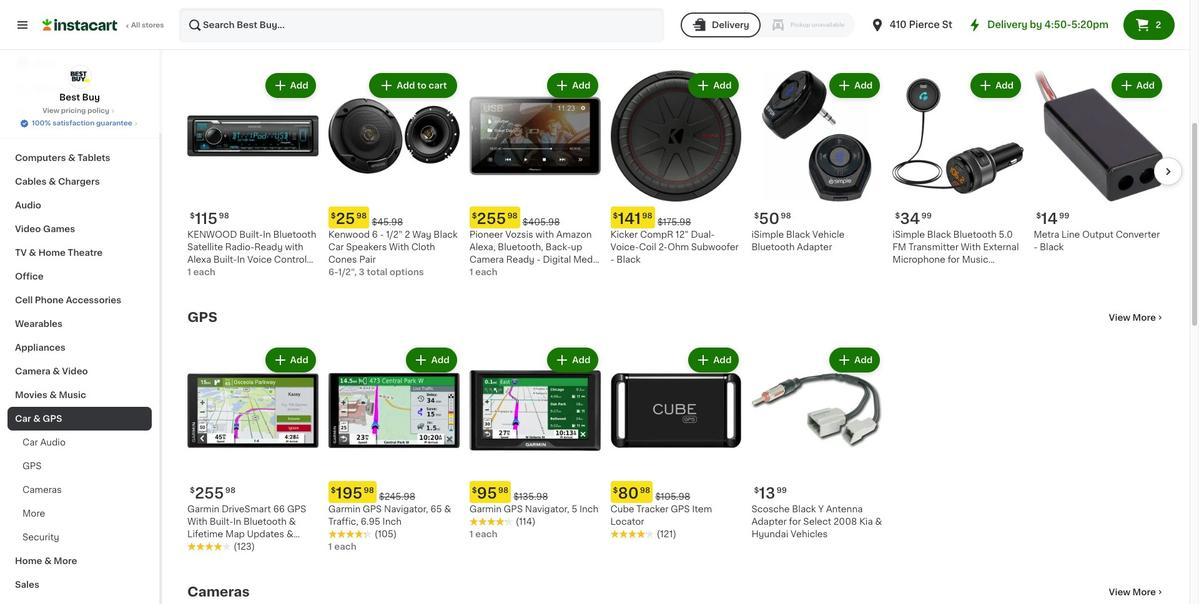 Task type: vqa. For each thing, say whether or not it's contained in the screenshot.
AGAIN
yes



Task type: locate. For each thing, give the bounding box(es) containing it.
media inside 'pioneer vozsis with amazon alexa, bluetooth, back-up camera ready - digital media receiver - black'
[[574, 255, 601, 264]]

98 up vozsis
[[508, 212, 518, 220]]

garmin left drivesmart
[[187, 505, 220, 514]]

garmin down 95
[[470, 505, 502, 514]]

view for gps
[[1109, 314, 1131, 322]]

lifetime
[[187, 530, 223, 539], [187, 543, 223, 552]]

add for garmin gps navigator, 65 & traffic, 6.95 inch
[[431, 356, 450, 365]]

office
[[15, 272, 43, 281]]

255
[[477, 212, 506, 226], [195, 487, 224, 501]]

2 view more from the top
[[1109, 314, 1157, 322]]

255 up pioneer
[[477, 212, 506, 226]]

1 horizontal spatial navigator,
[[525, 505, 570, 514]]

cell
[[15, 296, 33, 305]]

view for cameras
[[1109, 588, 1131, 597]]

99 inside $ 34 99
[[922, 212, 932, 220]]

digital down back-
[[543, 255, 571, 264]]

receiver down dash
[[187, 280, 226, 289]]

1 horizontal spatial media
[[574, 255, 601, 264]]

3 view more from the top
[[1109, 588, 1157, 597]]

1 vertical spatial with
[[285, 243, 304, 252]]

1 horizontal spatial 255
[[477, 212, 506, 226]]

66
[[273, 505, 285, 514]]

car audio
[[187, 36, 256, 49], [22, 439, 66, 447]]

1 garmin from the left
[[187, 505, 220, 514]]

& inside isimple black bluetooth 5.0 fm transmitter with external microphone for music streaming, charging & hands-free calling
[[985, 268, 992, 277]]

media down voice on the top left
[[255, 268, 282, 277]]

black inside kenwood built-in bluetooth satellite radio-ready with alexa built-in voice control in-dash digital media receiver - black
[[234, 280, 258, 289]]

98 inside $ 95 98
[[498, 487, 509, 495]]

1 horizontal spatial ready
[[506, 255, 535, 264]]

more for car audio
[[1133, 39, 1157, 47]]

in up map
[[233, 518, 241, 527]]

0 horizontal spatial car audio link
[[7, 431, 152, 455]]

410 pierce st button
[[870, 7, 953, 42]]

98 right 115
[[219, 212, 229, 220]]

lists
[[35, 109, 57, 118]]

garmin inside garmin drivesmart 66 gps with built-in bluetooth & lifetime map updates & lifetime traffic updates - black - 6"
[[187, 505, 220, 514]]

receiver down alexa,
[[470, 268, 508, 277]]

cameras link down the 6"
[[187, 585, 250, 600]]

home down video games
[[38, 249, 66, 257]]

$95.98 original price: $135.98 element
[[470, 482, 601, 503]]

add for isimple black bluetooth 5.0 fm transmitter with external microphone for music streaming, charging & hands-free calling
[[996, 81, 1014, 90]]

for inside scosche black y antenna adapter for select 2008 kia & hyundai vehicles
[[789, 518, 801, 527]]

navigator,
[[384, 505, 428, 514], [525, 505, 570, 514]]

ready up voice on the top left
[[254, 243, 283, 252]]

1 vertical spatial cameras link
[[187, 585, 250, 600]]

adapter
[[797, 243, 833, 252], [752, 518, 787, 527]]

gps inside garmin drivesmart 66 gps with built-in bluetooth & lifetime map updates & lifetime traffic updates - black - 6"
[[287, 505, 306, 514]]

$ 255 98 up pioneer
[[472, 212, 518, 226]]

0 horizontal spatial 255
[[195, 487, 224, 501]]

1 down alexa
[[187, 268, 191, 277]]

gps down dash
[[187, 311, 218, 324]]

buy it again
[[35, 84, 88, 93]]

receiver
[[470, 268, 508, 277], [187, 280, 226, 289]]

$105.98
[[656, 493, 691, 502]]

updates up (123)
[[247, 530, 284, 539]]

$ inside "$ 80 98"
[[613, 487, 618, 495]]

$141.98 original price: $175.98 element
[[611, 207, 742, 229]]

1 vertical spatial cameras
[[187, 586, 250, 599]]

music up car & gps link
[[59, 391, 86, 400]]

garmin up traffic,
[[329, 505, 361, 514]]

1 horizontal spatial delivery
[[988, 20, 1028, 29]]

$ inside $ 25 98
[[331, 212, 336, 220]]

0 horizontal spatial inch
[[383, 518, 402, 527]]

1 horizontal spatial 99
[[922, 212, 932, 220]]

1 vertical spatial view more
[[1109, 314, 1157, 322]]

view more for 13
[[1109, 314, 1157, 322]]

black down the $ 50 98
[[786, 230, 811, 239]]

1 horizontal spatial digital
[[543, 255, 571, 264]]

with inside kenwood 6 - 1/2" 2 way black car speakers with cloth cones pair 6-1/2", 3 total options
[[389, 243, 409, 252]]

receiver inside 'pioneer vozsis with amazon alexa, bluetooth, back-up camera ready - digital media receiver - black'
[[470, 268, 508, 277]]

delivery for delivery
[[712, 21, 750, 29]]

1 vertical spatial for
[[789, 518, 801, 527]]

$ 50 98
[[754, 212, 791, 226]]

radio-
[[225, 243, 254, 252]]

0 vertical spatial lifetime
[[187, 530, 223, 539]]

buy up policy
[[82, 93, 100, 102]]

product group containing 95
[[470, 345, 601, 541]]

98 for pioneer vozsis with amazon alexa, bluetooth, back-up camera ready - digital media receiver - black
[[508, 212, 518, 220]]

98 inside $ 195 98
[[364, 487, 374, 495]]

movies & music link
[[7, 384, 152, 407]]

0 vertical spatial 255
[[477, 212, 506, 226]]

1 vertical spatial video
[[62, 367, 88, 376]]

add button for garmin gps navigator, 5 inch
[[549, 349, 597, 372]]

more for cameras
[[1133, 588, 1157, 597]]

99 right 13
[[777, 487, 787, 495]]

black right way
[[434, 230, 458, 239]]

adapter up hyundai
[[752, 518, 787, 527]]

coil
[[639, 243, 657, 252]]

black left the 6"
[[187, 555, 211, 564]]

1 vertical spatial receiver
[[187, 280, 226, 289]]

98 right 25
[[357, 212, 367, 220]]

media down up
[[574, 255, 601, 264]]

0 vertical spatial media
[[574, 255, 601, 264]]

bluetooth
[[273, 230, 316, 239], [954, 230, 997, 239], [752, 243, 795, 252], [244, 518, 287, 527]]

1 each
[[187, 268, 216, 277], [470, 268, 498, 277], [470, 530, 498, 539], [329, 543, 357, 552]]

inch right 5
[[580, 505, 599, 514]]

microphone
[[893, 255, 946, 264]]

garmin inside 'garmin gps navigator, 65 & traffic, 6.95 inch'
[[329, 505, 361, 514]]

camera & video link
[[7, 360, 152, 384]]

0 vertical spatial music
[[962, 255, 989, 264]]

gps inside cube tracker gps item locator
[[671, 505, 690, 514]]

1 horizontal spatial cameras
[[187, 586, 250, 599]]

255 up drivesmart
[[195, 487, 224, 501]]

movies
[[15, 391, 47, 400]]

98 for cube tracker gps item locator
[[640, 487, 651, 495]]

built- down radio-
[[214, 255, 237, 264]]

black down metra
[[1040, 243, 1064, 252]]

for up vehicles
[[789, 518, 801, 527]]

$135.98
[[514, 493, 548, 502]]

delivery inside button
[[712, 21, 750, 29]]

product group containing 195
[[329, 345, 460, 553]]

5.0
[[999, 230, 1013, 239]]

office link
[[7, 265, 152, 289]]

gps link
[[187, 310, 218, 325], [7, 455, 152, 479]]

cameras up more 'link'
[[22, 486, 62, 495]]

in-
[[187, 268, 199, 277]]

view more link for 13
[[1109, 312, 1165, 324]]

voice
[[247, 255, 272, 264]]

$ 255 98 up drivesmart
[[190, 487, 236, 501]]

2 vertical spatial built-
[[210, 518, 233, 527]]

gps link down dash
[[187, 310, 218, 325]]

bluetooth down the $ 50 98
[[752, 243, 795, 252]]

ohm
[[668, 243, 689, 252]]

0 horizontal spatial 2
[[405, 230, 410, 239]]

& inside 'garmin gps navigator, 65 & traffic, 6.95 inch'
[[444, 505, 452, 514]]

product group containing 14
[[1034, 71, 1165, 253]]

item carousel region for gps
[[170, 340, 1165, 565]]

1 vertical spatial audio
[[15, 201, 41, 210]]

1 horizontal spatial adapter
[[797, 243, 833, 252]]

item carousel region
[[170, 66, 1183, 290], [170, 340, 1165, 565]]

1 horizontal spatial garmin
[[329, 505, 361, 514]]

99 right 14
[[1060, 212, 1070, 220]]

ready inside kenwood built-in bluetooth satellite radio-ready with alexa built-in voice control in-dash digital media receiver - black
[[254, 243, 283, 252]]

0 vertical spatial item carousel region
[[170, 66, 1183, 290]]

0 horizontal spatial isimple
[[752, 230, 784, 239]]

media inside kenwood built-in bluetooth satellite radio-ready with alexa built-in voice control in-dash digital media receiver - black
[[255, 268, 282, 277]]

add
[[290, 81, 309, 90], [397, 81, 415, 90], [573, 81, 591, 90], [714, 81, 732, 90], [855, 81, 873, 90], [996, 81, 1014, 90], [1137, 81, 1155, 90], [290, 356, 309, 365], [431, 356, 450, 365], [573, 356, 591, 365], [714, 356, 732, 365], [855, 356, 873, 365]]

navigator, down $245.98
[[384, 505, 428, 514]]

0 horizontal spatial cameras
[[22, 486, 62, 495]]

0 vertical spatial with
[[536, 230, 554, 239]]

1 each down alexa
[[187, 268, 216, 277]]

1
[[187, 268, 191, 277], [470, 268, 473, 277], [470, 530, 473, 539], [329, 543, 332, 552]]

bluetooth up the control
[[273, 230, 316, 239]]

adapter inside scosche black y antenna adapter for select 2008 kia & hyundai vehicles
[[752, 518, 787, 527]]

isimple up fm
[[893, 230, 925, 239]]

1 item carousel region from the top
[[170, 66, 1183, 290]]

1 horizontal spatial inch
[[580, 505, 599, 514]]

2 vertical spatial view more link
[[1109, 587, 1165, 599]]

& inside scosche black y antenna adapter for select 2008 kia & hyundai vehicles
[[876, 518, 883, 527]]

1 horizontal spatial car audio
[[187, 36, 256, 49]]

for inside isimple black bluetooth 5.0 fm transmitter with external microphone for music streaming, charging & hands-free calling
[[948, 255, 960, 264]]

gps link down car & gps link
[[7, 455, 152, 479]]

98 right 50
[[781, 212, 791, 220]]

1 vertical spatial home
[[15, 557, 42, 566]]

digital inside 'pioneer vozsis with amazon alexa, bluetooth, back-up camera ready - digital media receiver - black'
[[543, 255, 571, 264]]

add for garmin gps navigator, 5 inch
[[573, 356, 591, 365]]

car & gps link
[[7, 407, 152, 431]]

item carousel region containing 255
[[170, 340, 1165, 565]]

0 horizontal spatial delivery
[[712, 21, 750, 29]]

2 vertical spatial in
[[233, 518, 241, 527]]

98 for garmin gps navigator, 65 & traffic, 6.95 inch
[[364, 487, 374, 495]]

home
[[38, 249, 66, 257], [15, 557, 42, 566]]

1 down traffic,
[[329, 543, 332, 552]]

black down voice on the top left
[[234, 280, 258, 289]]

delivery by 4:50-5:20pm
[[988, 20, 1109, 29]]

98 inside $ 25 98
[[357, 212, 367, 220]]

audio
[[215, 36, 256, 49], [15, 201, 41, 210], [40, 439, 66, 447]]

service type group
[[681, 12, 855, 37]]

bluetooth down the 66 in the bottom of the page
[[244, 518, 287, 527]]

video down 'appliances' 'link'
[[62, 367, 88, 376]]

0 horizontal spatial video
[[15, 225, 41, 234]]

0 horizontal spatial media
[[255, 268, 282, 277]]

0 vertical spatial updates
[[247, 530, 284, 539]]

in up voice on the top left
[[263, 230, 271, 239]]

black down voice- at the top right of page
[[617, 255, 641, 264]]

1 vertical spatial 255
[[195, 487, 224, 501]]

2 isimple from the left
[[893, 230, 925, 239]]

with inside isimple black bluetooth 5.0 fm transmitter with external microphone for music streaming, charging & hands-free calling
[[961, 243, 981, 252]]

1 vertical spatial item carousel region
[[170, 340, 1165, 565]]

garmin for 195
[[329, 505, 361, 514]]

gps up the 6.95
[[363, 505, 382, 514]]

$ inside $ 34 99
[[896, 212, 900, 220]]

view more for 50
[[1109, 39, 1157, 47]]

0 vertical spatial 2
[[1156, 21, 1162, 29]]

0 vertical spatial video
[[15, 225, 41, 234]]

98 up drivesmart
[[225, 487, 236, 495]]

computers & tablets link
[[7, 146, 152, 170]]

98 inside $ 141 98
[[642, 212, 653, 220]]

1 horizontal spatial buy
[[82, 93, 100, 102]]

built- up radio-
[[239, 230, 263, 239]]

1 horizontal spatial $ 255 98
[[472, 212, 518, 226]]

dash
[[199, 268, 222, 277]]

video up tv
[[15, 225, 41, 234]]

1 vertical spatial adapter
[[752, 518, 787, 527]]

view pricing policy
[[42, 107, 109, 114]]

digital inside kenwood built-in bluetooth satellite radio-ready with alexa built-in voice control in-dash digital media receiver - black
[[224, 268, 253, 277]]

1 horizontal spatial 2
[[1156, 21, 1162, 29]]

2 horizontal spatial with
[[961, 243, 981, 252]]

view
[[1109, 39, 1131, 47], [42, 107, 59, 114], [1109, 314, 1131, 322], [1109, 588, 1131, 597]]

each down traffic,
[[334, 543, 357, 552]]

for up charging
[[948, 255, 960, 264]]

camera inside 'pioneer vozsis with amazon alexa, bluetooth, back-up camera ready - digital media receiver - black'
[[470, 255, 504, 264]]

product group containing 80
[[611, 345, 742, 541]]

cameras down the 6"
[[187, 586, 250, 599]]

0 vertical spatial $ 255 98
[[472, 212, 518, 226]]

gps down car & gps
[[22, 462, 42, 471]]

2 garmin from the left
[[329, 505, 361, 514]]

0 horizontal spatial garmin
[[187, 505, 220, 514]]

phone
[[35, 296, 64, 305]]

music inside isimple black bluetooth 5.0 fm transmitter with external microphone for music streaming, charging & hands-free calling
[[962, 255, 989, 264]]

camera up movies
[[15, 367, 51, 376]]

with
[[389, 243, 409, 252], [961, 243, 981, 252], [187, 518, 208, 527]]

2 horizontal spatial garmin
[[470, 505, 502, 514]]

1 horizontal spatial cameras link
[[187, 585, 250, 600]]

0 vertical spatial digital
[[543, 255, 571, 264]]

cables
[[15, 177, 47, 186]]

converter
[[1116, 230, 1160, 239]]

chargers
[[58, 177, 100, 186]]

car & gps
[[15, 415, 62, 424]]

0 vertical spatial adapter
[[797, 243, 833, 252]]

98 for garmin gps navigator, 5 inch
[[498, 487, 509, 495]]

1 horizontal spatial camera
[[470, 255, 504, 264]]

1/2"
[[386, 230, 403, 239]]

98 right 95
[[498, 487, 509, 495]]

kenwood built-in bluetooth satellite radio-ready with alexa built-in voice control in-dash digital media receiver - black
[[187, 230, 316, 289]]

bluetooth up external
[[954, 230, 997, 239]]

add for pioneer vozsis with amazon alexa, bluetooth, back-up camera ready - digital media receiver - black
[[573, 81, 591, 90]]

1 vertical spatial view more link
[[1109, 312, 1165, 324]]

select
[[804, 518, 832, 527]]

0 vertical spatial camera
[[470, 255, 504, 264]]

tablets
[[77, 154, 110, 162]]

black down bluetooth,
[[517, 268, 541, 277]]

0 vertical spatial gps link
[[187, 310, 218, 325]]

1 down $ 95 98
[[470, 530, 473, 539]]

98 right 80
[[640, 487, 651, 495]]

0 horizontal spatial navigator,
[[384, 505, 428, 514]]

subwoofer
[[692, 243, 739, 252]]

lifetime left map
[[187, 530, 223, 539]]

add for garmin drivesmart 66 gps with built-in bluetooth & lifetime map updates & lifetime traffic updates - black - 6"
[[290, 356, 309, 365]]

updates right (123)
[[255, 543, 293, 552]]

digital down voice on the top left
[[224, 268, 253, 277]]

camera down alexa,
[[470, 255, 504, 264]]

add button for scosche black y antenna adapter for select 2008 kia & hyundai vehicles
[[831, 349, 879, 372]]

2 item carousel region from the top
[[170, 340, 1165, 565]]

add button for pioneer vozsis with amazon alexa, bluetooth, back-up camera ready - digital media receiver - black
[[549, 74, 597, 97]]

$255.98 original price: $405.98 element
[[470, 207, 601, 229]]

garmin drivesmart 66 gps with built-in bluetooth & lifetime map updates & lifetime traffic updates - black - 6"
[[187, 505, 306, 564]]

1 isimple from the left
[[752, 230, 784, 239]]

- inside kenwood built-in bluetooth satellite radio-ready with alexa built-in voice control in-dash digital media receiver - black
[[228, 280, 232, 289]]

1 horizontal spatial with
[[389, 243, 409, 252]]

2 navigator, from the left
[[525, 505, 570, 514]]

isimple down 50
[[752, 230, 784, 239]]

$ 25 98
[[331, 212, 367, 226]]

99 for 34
[[922, 212, 932, 220]]

gps
[[187, 311, 218, 324], [43, 415, 62, 424], [22, 462, 42, 471], [287, 505, 306, 514], [363, 505, 382, 514], [504, 505, 523, 514], [671, 505, 690, 514]]

ready down bluetooth,
[[506, 255, 535, 264]]

buy left it
[[35, 84, 53, 93]]

with down $405.98
[[536, 230, 554, 239]]

inch up (105)
[[383, 518, 402, 527]]

2 view more link from the top
[[1109, 312, 1165, 324]]

1 navigator, from the left
[[384, 505, 428, 514]]

gps right the 66 in the bottom of the page
[[287, 505, 306, 514]]

1 horizontal spatial with
[[536, 230, 554, 239]]

0 horizontal spatial digital
[[224, 268, 253, 277]]

home up sales
[[15, 557, 42, 566]]

black left the y
[[792, 505, 816, 514]]

1 horizontal spatial music
[[962, 255, 989, 264]]

sales link
[[7, 574, 152, 597]]

cameras
[[22, 486, 62, 495], [187, 586, 250, 599]]

$ inside $ 14 99
[[1037, 212, 1042, 220]]

Search field
[[180, 9, 663, 41]]

car inside kenwood 6 - 1/2" 2 way black car speakers with cloth cones pair 6-1/2", 3 total options
[[329, 243, 344, 252]]

98 for kenwood 6 - 1/2" 2 way black car speakers with cloth cones pair
[[357, 212, 367, 220]]

0 vertical spatial inch
[[580, 505, 599, 514]]

0 horizontal spatial with
[[187, 518, 208, 527]]

video games link
[[7, 217, 152, 241]]

each down alexa,
[[476, 268, 498, 277]]

0 vertical spatial view more link
[[1109, 37, 1165, 49]]

pierce
[[909, 20, 940, 29]]

camera & video
[[15, 367, 88, 376]]

in down radio-
[[237, 255, 245, 264]]

product group containing 141
[[611, 71, 742, 266]]

1 horizontal spatial video
[[62, 367, 88, 376]]

add for kenwood built-in bluetooth satellite radio-ready with alexa built-in voice control in-dash digital media receiver - black
[[290, 81, 309, 90]]

$ inside $ 115 98
[[190, 212, 195, 220]]

0 horizontal spatial $ 255 98
[[190, 487, 236, 501]]

add button for garmin drivesmart 66 gps with built-in bluetooth & lifetime map updates & lifetime traffic updates - black - 6"
[[267, 349, 315, 372]]

0 horizontal spatial 99
[[777, 487, 787, 495]]

6-
[[329, 268, 338, 277]]

kicker
[[611, 230, 638, 239]]

1 view more link from the top
[[1109, 37, 1165, 49]]

dual-
[[691, 230, 715, 239]]

wearables
[[15, 320, 63, 329]]

navigator, down the $135.98 at the left bottom
[[525, 505, 570, 514]]

view more link
[[1109, 37, 1165, 49], [1109, 312, 1165, 324], [1109, 587, 1165, 599]]

99 inside $ 13 99
[[777, 487, 787, 495]]

98 inside "$ 80 98"
[[640, 487, 651, 495]]

lifetime up the 6"
[[187, 543, 223, 552]]

tv
[[15, 249, 27, 257]]

black up transmitter
[[928, 230, 952, 239]]

tv & home theatre link
[[7, 241, 152, 265]]

0 horizontal spatial adapter
[[752, 518, 787, 527]]

1 horizontal spatial gps link
[[187, 310, 218, 325]]

adapter down vehicle
[[797, 243, 833, 252]]

garmin for 95
[[470, 505, 502, 514]]

in
[[263, 230, 271, 239], [237, 255, 245, 264], [233, 518, 241, 527]]

black inside 'pioneer vozsis with amazon alexa, bluetooth, back-up camera ready - digital media receiver - black'
[[517, 268, 541, 277]]

99 right 34
[[922, 212, 932, 220]]

product group
[[187, 71, 319, 289], [329, 71, 460, 278], [470, 71, 601, 278], [611, 71, 742, 266], [752, 71, 883, 253], [893, 71, 1024, 289], [1034, 71, 1165, 253], [187, 345, 319, 564], [329, 345, 460, 553], [470, 345, 601, 541], [611, 345, 742, 541], [752, 345, 883, 541]]

98 right 141
[[642, 212, 653, 220]]

music up charging
[[962, 255, 989, 264]]

1 vertical spatial ready
[[506, 255, 535, 264]]

vehicle
[[813, 230, 845, 239]]

0 horizontal spatial music
[[59, 391, 86, 400]]

buy
[[35, 84, 53, 93], [82, 93, 100, 102]]

camera inside camera & video link
[[15, 367, 51, 376]]

item carousel region containing 115
[[170, 66, 1183, 290]]

1 vertical spatial lifetime
[[187, 543, 223, 552]]

99 inside $ 14 99
[[1060, 212, 1070, 220]]

best buy
[[59, 93, 100, 102]]

0 horizontal spatial buy
[[35, 84, 53, 93]]

1 view more from the top
[[1109, 39, 1157, 47]]

navigator, inside 'garmin gps navigator, 65 & traffic, 6.95 inch'
[[384, 505, 428, 514]]

98 right the 195 on the left of the page
[[364, 487, 374, 495]]

adapter inside isimple black vehicle bluetooth adapter
[[797, 243, 833, 252]]

1 vertical spatial media
[[255, 268, 282, 277]]

scosche black y antenna adapter for select 2008 kia & hyundai vehicles
[[752, 505, 883, 539]]

gps down the $105.98
[[671, 505, 690, 514]]

0 horizontal spatial car audio
[[22, 439, 66, 447]]

$195.98 original price: $245.98 element
[[329, 482, 460, 503]]

with up the control
[[285, 243, 304, 252]]

$ inside the $ 50 98
[[754, 212, 759, 220]]

isimple inside isimple black bluetooth 5.0 fm transmitter with external microphone for music streaming, charging & hands-free calling
[[893, 230, 925, 239]]

1 each down 95
[[470, 530, 498, 539]]

line
[[1062, 230, 1081, 239]]

with
[[536, 230, 554, 239], [285, 243, 304, 252]]

garmin
[[187, 505, 220, 514], [329, 505, 361, 514], [470, 505, 502, 514]]

cameras link up security link
[[7, 479, 152, 502]]

built-
[[239, 230, 263, 239], [214, 255, 237, 264], [210, 518, 233, 527]]

inch inside 'garmin gps navigator, 65 & traffic, 6.95 inch'
[[383, 518, 402, 527]]

black inside kenwood 6 - 1/2" 2 way black car speakers with cloth cones pair 6-1/2", 3 total options
[[434, 230, 458, 239]]

0 horizontal spatial receiver
[[187, 280, 226, 289]]

built- up map
[[210, 518, 233, 527]]

None search field
[[179, 7, 665, 42]]

0 horizontal spatial ready
[[254, 243, 283, 252]]

0 vertical spatial cameras link
[[7, 479, 152, 502]]

amazon
[[557, 230, 592, 239]]

2 lifetime from the top
[[187, 543, 223, 552]]

2 vertical spatial view more
[[1109, 588, 1157, 597]]

5:20pm
[[1072, 20, 1109, 29]]

1 each down alexa,
[[470, 268, 498, 277]]

★★★★★
[[470, 518, 513, 527], [470, 518, 513, 527], [329, 530, 372, 539], [329, 530, 372, 539], [611, 530, 655, 539], [611, 530, 655, 539], [187, 543, 231, 551], [187, 543, 231, 551]]

0 vertical spatial car audio
[[187, 36, 256, 49]]

navigator, for 95
[[525, 505, 570, 514]]

view more link for 50
[[1109, 37, 1165, 49]]

black inside garmin drivesmart 66 gps with built-in bluetooth & lifetime map updates & lifetime traffic updates - black - 6"
[[187, 555, 211, 564]]

add button for cube tracker gps item locator
[[690, 349, 738, 372]]

$ inside $ 95 98
[[472, 487, 477, 495]]

1 vertical spatial digital
[[224, 268, 253, 277]]

1 vertical spatial $ 255 98
[[190, 487, 236, 501]]

best buy link
[[59, 65, 100, 104]]

1 horizontal spatial car audio link
[[187, 36, 256, 51]]

isimple inside isimple black vehicle bluetooth adapter
[[752, 230, 784, 239]]

way
[[413, 230, 432, 239]]

1 horizontal spatial isimple
[[893, 230, 925, 239]]

0 vertical spatial receiver
[[470, 268, 508, 277]]

3 garmin from the left
[[470, 505, 502, 514]]

bluetooth inside kenwood built-in bluetooth satellite radio-ready with alexa built-in voice control in-dash digital media receiver - black
[[273, 230, 316, 239]]

add button for metra line output converter - black
[[1113, 74, 1162, 97]]

delivery by 4:50-5:20pm link
[[968, 17, 1109, 32]]

2 horizontal spatial 99
[[1060, 212, 1070, 220]]

$ inside $ 13 99
[[754, 487, 759, 495]]



Task type: describe. For each thing, give the bounding box(es) containing it.
adapter for 13
[[752, 518, 787, 527]]

98 inside the $ 50 98
[[781, 212, 791, 220]]

0 vertical spatial cameras
[[22, 486, 62, 495]]

with inside garmin drivesmart 66 gps with built-in bluetooth & lifetime map updates & lifetime traffic updates - black - 6"
[[187, 518, 208, 527]]

cell phone accessories
[[15, 296, 121, 305]]

bluetooth inside isimple black vehicle bluetooth adapter
[[752, 243, 795, 252]]

guarantee
[[96, 120, 132, 127]]

more inside home & more link
[[54, 557, 77, 566]]

0 vertical spatial audio
[[215, 36, 256, 49]]

1 lifetime from the top
[[187, 530, 223, 539]]

receiver inside kenwood built-in bluetooth satellite radio-ready with alexa built-in voice control in-dash digital media receiver - black
[[187, 280, 226, 289]]

vozsis
[[506, 230, 534, 239]]

115
[[195, 212, 218, 226]]

99 for 14
[[1060, 212, 1070, 220]]

product group containing 25
[[329, 71, 460, 278]]

0 vertical spatial home
[[38, 249, 66, 257]]

1 vertical spatial car audio
[[22, 439, 66, 447]]

home & more link
[[7, 550, 152, 574]]

delivery button
[[681, 12, 761, 37]]

kenwood
[[329, 230, 370, 239]]

satellite
[[187, 243, 223, 252]]

product group containing 115
[[187, 71, 319, 289]]

bluetooth,
[[498, 243, 543, 252]]

stores
[[142, 22, 164, 29]]

34
[[900, 212, 921, 226]]

add to cart
[[397, 81, 447, 90]]

pricing
[[61, 107, 86, 114]]

antenna
[[826, 505, 863, 514]]

security
[[22, 534, 59, 542]]

best buy logo image
[[68, 65, 92, 89]]

compr
[[640, 230, 674, 239]]

cube tracker gps item locator
[[611, 505, 712, 527]]

$245.98
[[379, 493, 416, 502]]

adapter for 50
[[797, 243, 833, 252]]

view for car audio
[[1109, 39, 1131, 47]]

1 vertical spatial built-
[[214, 255, 237, 264]]

pioneer vozsis with amazon alexa, bluetooth, back-up camera ready - digital media receiver - black
[[470, 230, 601, 277]]

in inside garmin drivesmart 66 gps with built-in bluetooth & lifetime map updates & lifetime traffic updates - black - 6"
[[233, 518, 241, 527]]

1 vertical spatial in
[[237, 255, 245, 264]]

5
[[572, 505, 578, 514]]

navigator, for 195
[[384, 505, 428, 514]]

- inside kicker compr 12" dual- voice-coil 2-ohm subwoofer - black
[[611, 255, 615, 264]]

movies & music
[[15, 391, 86, 400]]

tracker
[[637, 505, 669, 514]]

1 vertical spatial music
[[59, 391, 86, 400]]

0 vertical spatial car audio link
[[187, 36, 256, 51]]

cart
[[429, 81, 447, 90]]

isimple black vehicle bluetooth adapter
[[752, 230, 845, 252]]

product group containing 34
[[893, 71, 1024, 289]]

99 for 13
[[777, 487, 787, 495]]

add button for garmin gps navigator, 65 & traffic, 6.95 inch
[[408, 349, 456, 372]]

tv & home theatre
[[15, 249, 103, 257]]

games
[[43, 225, 75, 234]]

1 each down traffic,
[[329, 543, 357, 552]]

add for cube tracker gps item locator
[[714, 356, 732, 365]]

cloth
[[412, 243, 435, 252]]

traffic
[[226, 543, 253, 552]]

gps down movies & music
[[43, 415, 62, 424]]

1 vertical spatial gps link
[[7, 455, 152, 479]]

1 down alexa,
[[470, 268, 473, 277]]

- inside kenwood 6 - 1/2" 2 way black car speakers with cloth cones pair 6-1/2", 3 total options
[[380, 230, 384, 239]]

traffic,
[[329, 518, 359, 527]]

sales
[[15, 581, 39, 590]]

2008
[[834, 518, 857, 527]]

2 inside kenwood 6 - 1/2" 2 way black car speakers with cloth cones pair 6-1/2", 3 total options
[[405, 230, 410, 239]]

6
[[372, 230, 378, 239]]

wearables link
[[7, 312, 152, 336]]

metra line output converter - black
[[1034, 230, 1160, 252]]

vehicles
[[791, 530, 828, 539]]

- inside metra line output converter - black
[[1034, 243, 1038, 252]]

all stores
[[131, 22, 164, 29]]

cell phone accessories link
[[7, 289, 152, 312]]

14
[[1042, 212, 1058, 226]]

2 vertical spatial audio
[[40, 439, 66, 447]]

(121)
[[657, 530, 677, 539]]

isimple black bluetooth 5.0 fm transmitter with external microphone for music streaming, charging & hands-free calling
[[893, 230, 1019, 289]]

2 inside 2 button
[[1156, 21, 1162, 29]]

charging
[[943, 268, 983, 277]]

gps inside 'garmin gps navigator, 65 & traffic, 6.95 inch'
[[363, 505, 382, 514]]

hyundai
[[752, 530, 789, 539]]

item carousel region for car audio
[[170, 66, 1183, 290]]

$ inside $ 195 98
[[331, 487, 336, 495]]

kenwood 6 - 1/2" 2 way black car speakers with cloth cones pair 6-1/2", 3 total options
[[329, 230, 458, 277]]

add inside button
[[397, 81, 415, 90]]

best
[[59, 93, 80, 102]]

back-
[[546, 243, 571, 252]]

3 view more link from the top
[[1109, 587, 1165, 599]]

all stores link
[[42, 7, 165, 42]]

bluetooth inside isimple black bluetooth 5.0 fm transmitter with external microphone for music streaming, charging & hands-free calling
[[954, 230, 997, 239]]

car inside car & gps link
[[15, 415, 31, 424]]

with inside kenwood built-in bluetooth satellite radio-ready with alexa built-in voice control in-dash digital media receiver - black
[[285, 243, 304, 252]]

$ 34 99
[[896, 212, 932, 226]]

0 vertical spatial in
[[263, 230, 271, 239]]

transmitter
[[909, 243, 959, 252]]

accessories
[[66, 296, 121, 305]]

instacart logo image
[[42, 17, 117, 32]]

98 for kicker compr 12" dual- voice-coil 2-ohm subwoofer - black
[[642, 212, 653, 220]]

add button for isimple black bluetooth 5.0 fm transmitter with external microphone for music streaming, charging & hands-free calling
[[972, 74, 1020, 97]]

50
[[759, 212, 780, 226]]

pioneer
[[470, 230, 503, 239]]

black inside isimple black bluetooth 5.0 fm transmitter with external microphone for music streaming, charging & hands-free calling
[[928, 230, 952, 239]]

view pricing policy link
[[42, 106, 117, 116]]

by
[[1030, 20, 1043, 29]]

to
[[417, 81, 427, 90]]

$80.98 original price: $105.98 element
[[611, 482, 742, 503]]

locator
[[611, 518, 645, 527]]

built- inside garmin drivesmart 66 gps with built-in bluetooth & lifetime map updates & lifetime traffic updates - black - 6"
[[210, 518, 233, 527]]

1 vertical spatial car audio link
[[7, 431, 152, 455]]

product group containing 50
[[752, 71, 883, 253]]

product group containing 13
[[752, 345, 883, 541]]

$45.98
[[372, 218, 403, 227]]

free
[[925, 280, 945, 289]]

gps up (114)
[[504, 505, 523, 514]]

isimple for 34
[[893, 230, 925, 239]]

y
[[819, 505, 824, 514]]

computers
[[15, 154, 66, 162]]

add for metra line output converter - black
[[1137, 81, 1155, 90]]

garmin gps navigator, 65 & traffic, 6.95 inch
[[329, 505, 452, 527]]

fm
[[893, 243, 907, 252]]

12"
[[676, 230, 689, 239]]

$ inside $ 141 98
[[613, 212, 618, 220]]

0 horizontal spatial cameras link
[[7, 479, 152, 502]]

kia
[[860, 518, 873, 527]]

(105)
[[375, 530, 397, 539]]

up
[[571, 243, 583, 252]]

total
[[367, 268, 388, 277]]

0 vertical spatial built-
[[239, 230, 263, 239]]

speakers
[[346, 243, 387, 252]]

add for kicker compr 12" dual- voice-coil 2-ohm subwoofer - black
[[714, 81, 732, 90]]

add button for isimple black vehicle bluetooth adapter
[[831, 74, 879, 97]]

4:50-
[[1045, 20, 1072, 29]]

options
[[390, 268, 424, 277]]

buy it again link
[[7, 76, 152, 101]]

add for scosche black y antenna adapter for select 2008 kia & hyundai vehicles
[[855, 356, 873, 365]]

ready inside 'pioneer vozsis with amazon alexa, bluetooth, back-up camera ready - digital media receiver - black'
[[506, 255, 535, 264]]

isimple for 50
[[752, 230, 784, 239]]

98 inside $ 115 98
[[219, 212, 229, 220]]

cables & chargers link
[[7, 170, 152, 194]]

bluetooth inside garmin drivesmart 66 gps with built-in bluetooth & lifetime map updates & lifetime traffic updates - black - 6"
[[244, 518, 287, 527]]

appliances
[[15, 344, 65, 352]]

control
[[274, 255, 307, 264]]

lists link
[[7, 101, 152, 126]]

again
[[63, 84, 88, 93]]

$ 255 98 inside $255.98 original price: $405.98 element
[[472, 212, 518, 226]]

2-
[[659, 243, 668, 252]]

more inside more 'link'
[[22, 510, 45, 519]]

black inside metra line output converter - black
[[1040, 243, 1064, 252]]

each down 95
[[476, 530, 498, 539]]

100%
[[32, 120, 51, 127]]

1 vertical spatial updates
[[255, 543, 293, 552]]

add for isimple black vehicle bluetooth adapter
[[855, 81, 873, 90]]

more for gps
[[1133, 314, 1157, 322]]

black inside isimple black vehicle bluetooth adapter
[[786, 230, 811, 239]]

65
[[431, 505, 442, 514]]

each down alexa
[[193, 268, 216, 277]]

$25.98 original price: $45.98 element
[[329, 207, 460, 229]]

(114)
[[516, 518, 536, 527]]

external
[[984, 243, 1019, 252]]

80
[[618, 487, 639, 501]]

delivery for delivery by 4:50-5:20pm
[[988, 20, 1028, 29]]

add button for kenwood built-in bluetooth satellite radio-ready with alexa built-in voice control in-dash digital media receiver - black
[[267, 74, 315, 97]]

black inside kicker compr 12" dual- voice-coil 2-ohm subwoofer - black
[[617, 255, 641, 264]]

410 pierce st
[[890, 20, 953, 29]]

add button for kicker compr 12" dual- voice-coil 2-ohm subwoofer - black
[[690, 74, 738, 97]]

with inside 'pioneer vozsis with amazon alexa, bluetooth, back-up camera ready - digital media receiver - black'
[[536, 230, 554, 239]]

black inside scosche black y antenna adapter for select 2008 kia & hyundai vehicles
[[792, 505, 816, 514]]



